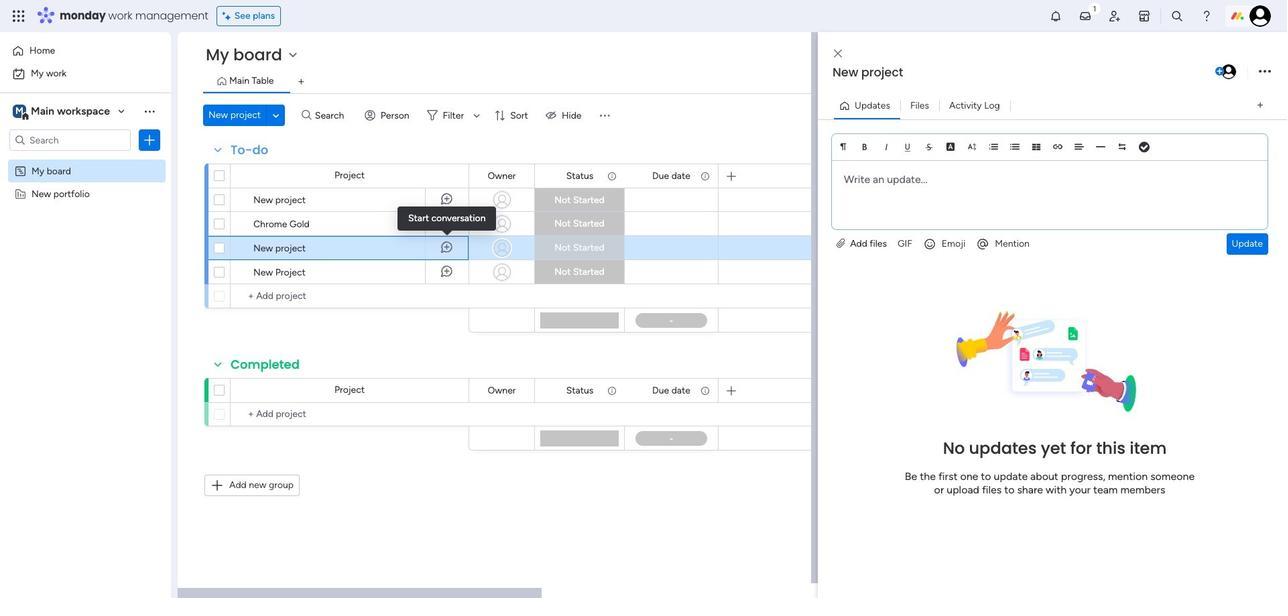 Task type: describe. For each thing, give the bounding box(es) containing it.
bold image
[[860, 142, 870, 151]]

dapulse addbtn image
[[1215, 67, 1224, 76]]

Search field
[[312, 106, 352, 125]]

1 image
[[1089, 1, 1101, 16]]

1 horizontal spatial jacob simon image
[[1250, 5, 1271, 27]]

text color image
[[946, 142, 955, 151]]

help image
[[1200, 9, 1213, 23]]

0 vertical spatial option
[[8, 40, 163, 62]]

monday marketplace image
[[1138, 9, 1151, 23]]

align image
[[1075, 142, 1084, 151]]

italic image
[[882, 142, 891, 151]]

table image
[[1032, 142, 1041, 151]]

workspace options image
[[143, 104, 156, 118]]

menu image
[[598, 109, 611, 122]]

rtl ltr image
[[1118, 142, 1127, 151]]

workspace image
[[13, 104, 26, 119]]

line image
[[1096, 142, 1106, 151]]



Task type: locate. For each thing, give the bounding box(es) containing it.
jacob simon image
[[1250, 5, 1271, 27], [1220, 63, 1238, 80]]

notifications image
[[1049, 9, 1063, 23]]

0 vertical spatial options image
[[1259, 63, 1271, 81]]

tab list
[[203, 71, 1260, 93]]

2 vertical spatial option
[[0, 159, 171, 161]]

1 vertical spatial options image
[[143, 133, 156, 147]]

column information image
[[607, 171, 617, 181], [700, 171, 711, 181], [607, 385, 617, 396]]

angle down image
[[273, 110, 279, 120]]

format image
[[839, 142, 848, 151]]

options image down workspace options image
[[143, 133, 156, 147]]

&bull; bullets image
[[1010, 142, 1020, 151]]

add view image
[[299, 77, 304, 87]]

update feed image
[[1079, 9, 1092, 23]]

None field
[[829, 64, 1213, 81], [227, 141, 272, 159], [484, 169, 519, 183], [563, 169, 597, 183], [649, 169, 694, 183], [227, 356, 303, 373], [484, 383, 519, 398], [563, 383, 597, 398], [649, 383, 694, 398], [829, 64, 1213, 81], [227, 141, 272, 159], [484, 169, 519, 183], [563, 169, 597, 183], [649, 169, 694, 183], [227, 356, 303, 373], [484, 383, 519, 398], [563, 383, 597, 398], [649, 383, 694, 398]]

close image
[[834, 49, 842, 59]]

0 horizontal spatial options image
[[143, 133, 156, 147]]

Search in workspace field
[[28, 132, 112, 148]]

1 vertical spatial option
[[8, 63, 163, 84]]

add view image
[[1258, 101, 1263, 111]]

workspace selection element
[[13, 103, 112, 121]]

v2 search image
[[302, 108, 312, 123]]

1. numbers image
[[989, 142, 998, 151]]

search everything image
[[1171, 9, 1184, 23]]

column information image
[[700, 385, 711, 396]]

1 vertical spatial jacob simon image
[[1220, 63, 1238, 80]]

0 vertical spatial jacob simon image
[[1250, 5, 1271, 27]]

size image
[[967, 142, 977, 151]]

invite members image
[[1108, 9, 1122, 23]]

option
[[8, 40, 163, 62], [8, 63, 163, 84], [0, 159, 171, 161]]

select product image
[[12, 9, 25, 23]]

link image
[[1053, 142, 1063, 151]]

arrow down image
[[469, 107, 485, 123]]

strikethrough image
[[925, 142, 934, 151]]

checklist image
[[1139, 143, 1150, 152]]

0 horizontal spatial jacob simon image
[[1220, 63, 1238, 80]]

1 horizontal spatial options image
[[1259, 63, 1271, 81]]

options image up add view image
[[1259, 63, 1271, 81]]

list box
[[0, 157, 171, 386]]

options image
[[1259, 63, 1271, 81], [143, 133, 156, 147]]

see plans image
[[222, 9, 234, 23]]

tab
[[291, 71, 312, 93]]

dapulse attachment image
[[837, 238, 845, 249]]

underline image
[[903, 142, 912, 151]]



Task type: vqa. For each thing, say whether or not it's contained in the screenshot.
tab list
yes



